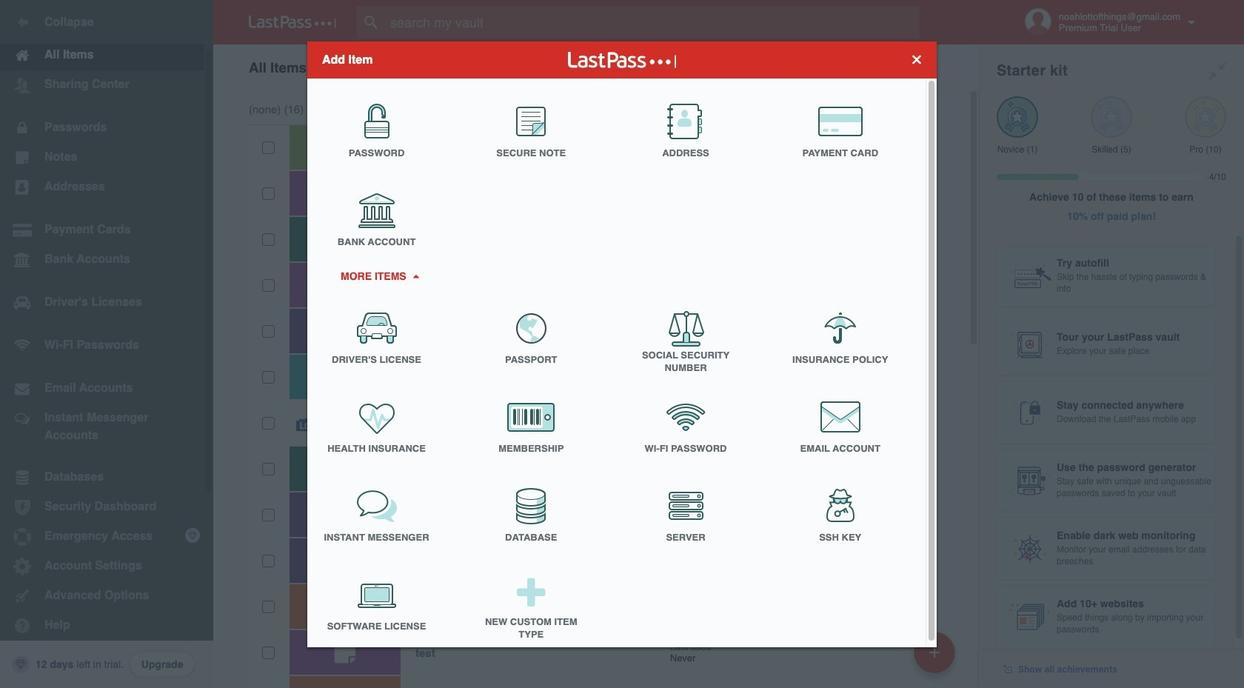 Task type: locate. For each thing, give the bounding box(es) containing it.
caret right image
[[411, 274, 421, 278]]

new item image
[[930, 647, 940, 658]]

search my vault text field
[[357, 6, 949, 39]]

new item navigation
[[909, 628, 965, 688]]

main navigation navigation
[[0, 0, 213, 688]]

dialog
[[307, 41, 937, 652]]



Task type: describe. For each thing, give the bounding box(es) containing it.
lastpass image
[[249, 16, 336, 29]]

Search search field
[[357, 6, 949, 39]]

vault options navigation
[[213, 44, 979, 89]]



Task type: vqa. For each thing, say whether or not it's contained in the screenshot.
the New item navigation
yes



